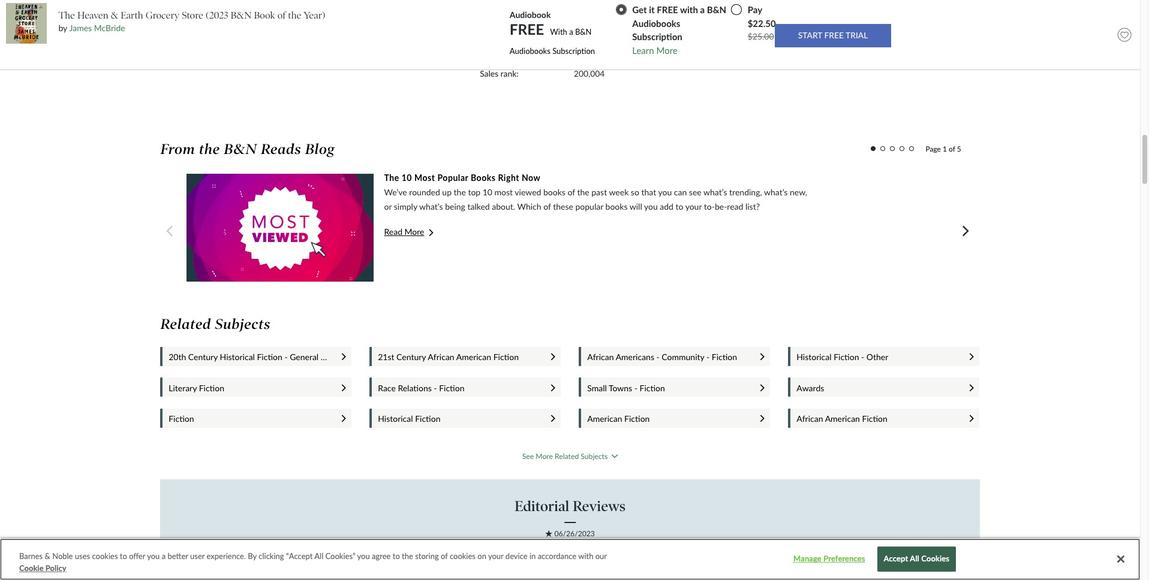 Task type: locate. For each thing, give the bounding box(es) containing it.
1 century from the left
[[188, 353, 218, 363]]

$22.50
[[748, 18, 776, 29]]

several
[[694, 560, 716, 569]]

06/26/2023 up tale at the left bottom of the page
[[555, 530, 595, 539]]

the up james at the left
[[58, 9, 75, 21]]

american down awards link
[[826, 414, 861, 425]]

0 vertical spatial book
[[254, 9, 275, 21]]

that right so on the right top of page
[[642, 187, 657, 198]]

historical up awards
[[797, 353, 832, 363]]

0 horizontal spatial and
[[486, 571, 497, 580]]

of right tale at the left bottom of the page
[[569, 549, 575, 558]]

1 horizontal spatial 10
[[483, 187, 493, 198]]

0 horizontal spatial free
[[510, 20, 545, 38]]

2 horizontal spatial to
[[676, 202, 684, 212]]

0 horizontal spatial african
[[428, 353, 455, 363]]

century for african
[[397, 353, 426, 363]]

b&n right the (2023 at top left
[[231, 9, 252, 21]]

king
[[476, 549, 490, 558]]

african for african americans - community - fiction
[[588, 353, 614, 363]]

the up we've at the left of page
[[384, 173, 400, 183]]

books up the these on the top of page
[[544, 187, 566, 198]]

1 horizontal spatial &
[[111, 9, 118, 21]]

discovery
[[492, 560, 522, 569]]

related
[[752, 571, 774, 580]]

free left trial at the top of the page
[[825, 30, 844, 40]]

cookies
[[922, 555, 950, 565]]

american
[[457, 353, 492, 363], [588, 414, 623, 425], [826, 414, 861, 425]]

trending,
[[730, 187, 763, 198]]

with left the our
[[579, 552, 594, 562]]

small towns - fiction link
[[588, 383, 749, 394]]

to left offer
[[120, 552, 127, 562]]

0 horizontal spatial all
[[315, 552, 324, 562]]

more right read
[[405, 227, 425, 237]]

0 horizontal spatial 10
[[402, 173, 412, 183]]

audiobooks down date:
[[510, 46, 551, 56]]

0 vertical spatial with
[[681, 4, 699, 15]]

1 vertical spatial your
[[489, 552, 504, 562]]

unabridged
[[574, 47, 617, 57]]

0 vertical spatial audiobooks
[[633, 18, 681, 29]]

- right "towns"
[[635, 383, 638, 394]]

our
[[596, 552, 607, 562]]

1 horizontal spatial subscription
[[633, 31, 683, 42]]

hill,
[[605, 549, 617, 558]]

1 vertical spatial book
[[355, 549, 372, 558]]

penguin random house
[[574, 4, 661, 14]]

relations
[[398, 383, 432, 394]]

winner
[[396, 549, 418, 558]]

1 vertical spatial &
[[321, 353, 327, 363]]

1 horizontal spatial by
[[711, 571, 719, 580]]

that up woman
[[644, 560, 657, 569]]

in
[[769, 560, 775, 569]]

first
[[402, 571, 415, 580]]

1 vertical spatial ★
[[546, 530, 553, 539]]

2 horizontal spatial what's
[[765, 187, 788, 198]]

2 horizontal spatial more
[[657, 45, 678, 56]]

year)
[[304, 9, 326, 21]]

option containing the 10 most popular books right now
[[187, 172, 918, 282]]

b&n inside the heaven & earth grocery store (2023 b&n book of the year) by james mcbride
[[231, 9, 252, 21]]

on
[[478, 552, 487, 562]]

of left the year)
[[278, 9, 286, 21]]

a right get it free
[[701, 4, 705, 15]]

b&n for with a b&n audiobooks subscription learn more
[[708, 4, 727, 15]]

0 vertical spatial subscription
[[633, 31, 683, 42]]

century right 21st
[[397, 353, 426, 363]]

1 horizontal spatial related
[[555, 452, 579, 461]]

0 horizontal spatial with
[[524, 571, 538, 580]]

1 horizontal spatial free
[[657, 4, 679, 15]]

of inside the heaven & earth grocery store (2023 b&n book of the year) by james mcbride
[[278, 9, 286, 21]]

"accept
[[286, 552, 313, 562]]

by
[[58, 23, 67, 33], [711, 571, 719, 580]]

to right "add"
[[676, 202, 684, 212]]

tells
[[511, 549, 524, 558]]

rank:
[[501, 68, 519, 79]]

mcbride
[[94, 23, 125, 33], [420, 549, 447, 558]]

2 vertical spatial with
[[524, 571, 538, 580]]

century for historical
[[188, 353, 218, 363]]

a inside with a b&n audiobooks subscription learn more
[[701, 4, 705, 15]]

21st
[[378, 353, 395, 363]]

literary fiction link
[[169, 383, 330, 394]]

mcbride up pa.,
[[420, 549, 447, 558]]

★ 06/26/2023 up tale at the left bottom of the page
[[546, 530, 595, 539]]

start free trial link
[[775, 24, 892, 48]]

0 horizontal spatial the
[[58, 9, 75, 21]]

books
[[471, 173, 496, 183]]

with a b&n audiobooks subscription learn more
[[633, 4, 727, 56]]

in down award
[[382, 560, 387, 569]]

1 horizontal spatial book
[[355, 549, 372, 558]]

0 horizontal spatial subjects
[[215, 316, 271, 333]]

2 horizontal spatial free
[[825, 30, 844, 40]]

a right chona,
[[593, 571, 596, 580]]

historical
[[220, 353, 255, 363], [797, 353, 832, 363], [378, 414, 413, 425]]

1 vertical spatial subscription
[[553, 46, 595, 56]]

0 horizontal spatial ★ 06/26/2023
[[123, 1, 180, 11]]

by inside ) tells a vibrant tale of chicken hill, a working-class neighborhood of jewish, black, and european immigrant families in pottstown, pa., where the 1972 discovery of a human skeleton unearths events that took place several decades earlier. in 1925, moshe ludlow owns the town's first integrated dance hall and theater with his wife, chona, a beautiful woman who's undeterred by her polio-related disability a
[[711, 571, 719, 580]]

subscription inside with a b&n audiobooks subscription learn more
[[633, 31, 683, 42]]

free down audiobook on the left of page
[[510, 20, 545, 38]]

2 horizontal spatial historical
[[797, 353, 832, 363]]

uses
[[75, 552, 90, 562]]

1 horizontal spatial to
[[393, 552, 400, 562]]

fiction left other
[[834, 353, 860, 363]]

century
[[188, 353, 218, 363], [397, 353, 426, 363]]

with
[[681, 4, 699, 15], [579, 552, 594, 562], [524, 571, 538, 580]]

★ 06/26/2023
[[123, 1, 180, 11], [546, 530, 595, 539]]

audiobooks
[[633, 18, 681, 29], [510, 46, 551, 56]]

b&n reads blog
[[224, 141, 335, 158]]

cookies up dance
[[450, 552, 476, 562]]

all inside barnes & noble uses cookies to offer you a better user experience. by clicking "accept all cookies" you agree to the storing of cookies on your device in accordance with our cookie policy
[[315, 552, 324, 562]]

1 horizontal spatial african
[[588, 353, 614, 363]]

1 horizontal spatial cookies
[[450, 552, 476, 562]]

0 vertical spatial your
[[686, 202, 702, 212]]

publisher:
[[480, 4, 516, 14]]

mcbride down the heaven
[[94, 23, 125, 33]]

0 vertical spatial books
[[544, 187, 566, 198]]

race relations - fiction
[[378, 383, 465, 394]]

a inside with a b&n audiobooks subscription
[[570, 27, 574, 37]]

experience.
[[207, 552, 246, 562]]

african
[[428, 353, 455, 363], [588, 353, 614, 363], [797, 414, 824, 425]]

1 horizontal spatial more
[[536, 452, 553, 461]]

1 horizontal spatial in
[[530, 552, 536, 562]]

in inside barnes & noble uses cookies to offer you a better user experience. by clicking "accept all cookies" you agree to the storing of cookies on your device in accordance with our cookie policy
[[530, 552, 536, 562]]

with
[[551, 27, 568, 37]]

of up the these on the top of page
[[568, 187, 576, 198]]

a right with in the left top of the page
[[570, 27, 574, 37]]

past
[[592, 187, 607, 198]]

1 vertical spatial audiobooks
[[510, 46, 551, 56]]

learn more link
[[633, 45, 678, 56]]

06/26/2023 left store
[[134, 1, 180, 11]]

where
[[439, 560, 459, 569]]

& up cookie policy link
[[45, 552, 50, 562]]

0 horizontal spatial mcbride
[[94, 23, 125, 33]]

0 horizontal spatial b&n
[[231, 9, 252, 21]]

subscription inside with a b&n audiobooks subscription
[[553, 46, 595, 56]]

1 vertical spatial subjects
[[581, 452, 608, 461]]

subjects down american fiction
[[581, 452, 608, 461]]

1 vertical spatial with
[[579, 552, 594, 562]]

- for race relations - fiction
[[434, 383, 437, 394]]

miscellaneous
[[329, 353, 381, 363]]

add to wishlist image
[[1116, 25, 1135, 45]]

★ right the heaven
[[123, 1, 132, 11]]

beautiful
[[598, 571, 627, 580]]

in right device
[[530, 552, 536, 562]]

- right relations
[[434, 383, 437, 394]]

fiction link
[[169, 414, 330, 425]]

1 vertical spatial 10
[[483, 187, 493, 198]]

working-
[[624, 549, 653, 558]]

and
[[771, 549, 783, 558], [486, 571, 497, 580]]

mcbride inside the heaven & earth grocery store (2023 b&n book of the year) by james mcbride
[[94, 23, 125, 33]]

★ 06/26/2023 left store
[[123, 1, 180, 11]]

1 horizontal spatial historical
[[378, 414, 413, 425]]

with inside with a b&n audiobooks subscription learn more
[[681, 4, 699, 15]]

of left the (
[[441, 552, 448, 562]]

b&n for with a b&n audiobooks subscription
[[576, 27, 592, 37]]

1 horizontal spatial audiobooks
[[633, 18, 681, 29]]

all inside button
[[911, 555, 920, 565]]

2 horizontal spatial with
[[681, 4, 699, 15]]

1 vertical spatial 06/26/2023
[[555, 530, 595, 539]]

2 century from the left
[[397, 353, 426, 363]]

polio-
[[733, 571, 752, 580]]

- right americans
[[657, 353, 660, 363]]

place
[[675, 560, 692, 569]]

integrated
[[417, 571, 450, 580]]

what's left 'new,'
[[765, 187, 788, 198]]

1 vertical spatial the
[[384, 173, 400, 183]]

(2023
[[206, 9, 228, 21]]

who's
[[654, 571, 672, 580]]

the 10 most popular books right now link
[[384, 172, 541, 184]]

audiobook
[[510, 9, 553, 20]]

1 horizontal spatial all
[[911, 555, 920, 565]]

privacy alert dialog
[[0, 540, 1141, 581]]

subscription up learn more link
[[633, 31, 683, 42]]

to right agree
[[393, 552, 400, 562]]

0 horizontal spatial ★
[[123, 1, 132, 11]]

with inside ) tells a vibrant tale of chicken hill, a working-class neighborhood of jewish, black, and european immigrant families in pottstown, pa., where the 1972 discovery of a human skeleton unearths events that took place several decades earlier. in 1925, moshe ludlow owns the town's first integrated dance hall and theater with his wife, chona, a beautiful woman who's undeterred by her polio-related disability a
[[524, 571, 538, 580]]

with left his
[[524, 571, 538, 580]]

& right general
[[321, 353, 327, 363]]

your left )
[[489, 552, 504, 562]]

by left james at the left
[[58, 23, 67, 33]]

with inside barnes & noble uses cookies to offer you a better user experience. by clicking "accept all cookies" you agree to the storing of cookies on your device in accordance with our cookie policy
[[579, 552, 594, 562]]

0 horizontal spatial century
[[188, 353, 218, 363]]

awards link
[[797, 383, 959, 394]]

theater
[[499, 571, 522, 580]]

kong
[[491, 549, 507, 558]]

0 vertical spatial related
[[161, 316, 211, 333]]

related right see
[[555, 452, 579, 461]]

1 vertical spatial and
[[486, 571, 497, 580]]

african down awards
[[797, 414, 824, 425]]

manage preferences
[[794, 555, 866, 565]]

american down small
[[588, 414, 623, 425]]

popular
[[438, 173, 469, 183]]

10 left most
[[402, 173, 412, 183]]

0 horizontal spatial cookies
[[92, 552, 118, 562]]

accept all cookies
[[884, 555, 950, 565]]

0 horizontal spatial more
[[405, 227, 425, 237]]

audiobooks down get it free
[[633, 18, 681, 29]]

african american fiction
[[797, 414, 888, 425]]

10 right top
[[483, 187, 493, 198]]

of up decades at the right bottom of page
[[717, 549, 723, 558]]

0 horizontal spatial 06/26/2023
[[134, 1, 180, 11]]

the inside 'the 10 most popular books right now we've rounded up the top 10 most viewed books of the past week so that you can see what's trending, what's new, or simply what's being talked about. which of these popular books will you add to your to-be-read list?'
[[384, 173, 400, 183]]

0 vertical spatial ★
[[123, 1, 132, 11]]

century right 20th
[[188, 353, 218, 363]]

0 vertical spatial subjects
[[215, 316, 271, 333]]

1 horizontal spatial ★ 06/26/2023
[[546, 530, 595, 539]]

b&n inside with a b&n audiobooks subscription learn more
[[708, 4, 727, 15]]

james mcbride link
[[69, 23, 125, 33]]

audiobooks inside with a b&n audiobooks subscription
[[510, 46, 551, 56]]

0 vertical spatial that
[[642, 187, 657, 198]]

small
[[588, 383, 607, 394]]

books down week
[[606, 202, 628, 212]]

1 vertical spatial that
[[644, 560, 657, 569]]

0 vertical spatial 10
[[402, 173, 412, 183]]

your inside 'the 10 most popular books right now we've rounded up the top 10 most viewed books of the past week so that you can see what's trending, what's new, or simply what's being talked about. which of these popular books will you add to your to-be-read list?'
[[686, 202, 702, 212]]

b&n down penguin
[[576, 27, 592, 37]]

you left agree
[[357, 552, 370, 562]]

0 horizontal spatial historical
[[220, 353, 255, 363]]

0 vertical spatial more
[[657, 45, 678, 56]]

b&n left pay
[[708, 4, 727, 15]]

fiction
[[257, 353, 283, 363], [494, 353, 519, 363], [712, 353, 738, 363], [834, 353, 860, 363], [199, 383, 224, 394], [439, 383, 465, 394], [640, 383, 666, 394], [169, 414, 194, 425], [415, 414, 441, 425], [625, 414, 650, 425], [863, 414, 888, 425]]

fiction right literary
[[199, 383, 224, 394]]

0 vertical spatial by
[[58, 23, 67, 33]]

what's up be- at the right
[[704, 187, 728, 198]]

owns
[[348, 571, 365, 580]]

0 vertical spatial mcbride
[[94, 23, 125, 33]]

- left other
[[862, 353, 865, 363]]

0 vertical spatial &
[[111, 9, 118, 21]]

to
[[676, 202, 684, 212], [120, 552, 127, 562], [393, 552, 400, 562]]

black,
[[750, 549, 769, 558]]

the inside the heaven & earth grocery store (2023 b&n book of the year) by james mcbride
[[58, 9, 75, 21]]

more
[[657, 45, 678, 56], [405, 227, 425, 237], [536, 452, 553, 461]]

0 horizontal spatial subscription
[[553, 46, 595, 56]]

your down the see
[[686, 202, 702, 212]]

b&n inside with a b&n audiobooks subscription
[[576, 27, 592, 37]]

2 horizontal spatial b&n
[[708, 4, 727, 15]]

house
[[638, 4, 661, 14]]

book right the (2023 at top left
[[254, 9, 275, 21]]

list?
[[746, 202, 760, 212]]

your
[[686, 202, 702, 212], [489, 552, 504, 562]]

1 vertical spatial by
[[711, 571, 719, 580]]

with right get it free
[[681, 4, 699, 15]]

1 horizontal spatial the
[[384, 173, 400, 183]]

- for african americans - community - fiction
[[657, 353, 660, 363]]

cookies
[[92, 552, 118, 562], [450, 552, 476, 562]]

african for african american fiction
[[797, 414, 824, 425]]

small towns - fiction
[[588, 383, 666, 394]]

page
[[926, 145, 942, 154]]

subscription down with in the left top of the page
[[553, 46, 595, 56]]

0 horizontal spatial to
[[120, 552, 127, 562]]

cookie
[[19, 564, 44, 573]]

read
[[728, 202, 744, 212]]

0 horizontal spatial &
[[45, 552, 50, 562]]

a left better
[[162, 552, 166, 562]]

& left the earth
[[111, 9, 118, 21]]

1 vertical spatial books
[[606, 202, 628, 212]]

fiction down awards link
[[863, 414, 888, 425]]

the for 10
[[384, 173, 400, 183]]

african up race relations - fiction link
[[428, 353, 455, 363]]

0 horizontal spatial audiobooks
[[510, 46, 551, 56]]

all right the accept
[[911, 555, 920, 565]]

cookies right uses
[[92, 552, 118, 562]]

2 horizontal spatial african
[[797, 414, 824, 425]]

0 horizontal spatial your
[[489, 552, 504, 562]]

0 vertical spatial the
[[58, 9, 75, 21]]

subjects up 20th century historical fiction - general & miscellaneous link
[[215, 316, 271, 333]]

all right "accept
[[315, 552, 324, 562]]

book up "families"
[[355, 549, 372, 558]]

historical up literary fiction 'link'
[[220, 353, 255, 363]]

subscription for with
[[633, 31, 683, 42]]

2 horizontal spatial american
[[826, 414, 861, 425]]

of right discovery
[[524, 560, 531, 569]]

0 vertical spatial 06/26/2023
[[134, 1, 180, 11]]

0 horizontal spatial book
[[254, 9, 275, 21]]

0 horizontal spatial by
[[58, 23, 67, 33]]

audiobooks inside with a b&n audiobooks subscription learn more
[[633, 18, 681, 29]]

american up race relations - fiction link
[[457, 353, 492, 363]]

2 vertical spatial &
[[45, 552, 50, 562]]

the up first
[[402, 552, 413, 562]]

african americans - community - fiction
[[588, 353, 738, 363]]

option
[[187, 172, 918, 282]]

her
[[721, 571, 731, 580]]

historical down race
[[378, 414, 413, 425]]

to inside 'the 10 most popular books right now we've rounded up the top 10 most viewed books of the past week so that you can see what's trending, what's new, or simply what's being talked about. which of these popular books will you add to your to-be-read list?'
[[676, 202, 684, 212]]

hall
[[473, 571, 484, 580]]

1 horizontal spatial century
[[397, 353, 426, 363]]

of left the these on the top of page
[[544, 202, 551, 212]]

by left her at the right of the page
[[711, 571, 719, 580]]

sales
[[480, 68, 499, 79]]

1 horizontal spatial ★
[[546, 530, 553, 539]]

1 vertical spatial more
[[405, 227, 425, 237]]

1 horizontal spatial and
[[771, 549, 783, 558]]

0 vertical spatial ★ 06/26/2023
[[123, 1, 180, 11]]

1 horizontal spatial subjects
[[581, 452, 608, 461]]

2 vertical spatial more
[[536, 452, 553, 461]]

accordance
[[538, 552, 577, 562]]



Task type: vqa. For each thing, say whether or not it's contained in the screenshot.
The within The 10 Most Popular Books Right Now We've rounded up the top 10 most viewed books of the past week so that you can see what's trending, what's new, or simply what's being talked about. Which of these popular books will you add to your to-be-read list?
yes



Task type: describe. For each thing, give the bounding box(es) containing it.
fiction right "towns"
[[640, 383, 666, 394]]

jewish,
[[725, 549, 748, 558]]

clicking
[[259, 552, 284, 562]]

offer
[[129, 552, 145, 562]]

policy
[[45, 564, 66, 573]]

you up "add"
[[659, 187, 672, 198]]

of inside barnes & noble uses cookies to offer you a better user experience. by clicking "accept all cookies" you agree to the storing of cookies on your device in accordance with our cookie policy
[[441, 552, 448, 562]]

will
[[630, 202, 643, 212]]

you right offer
[[147, 552, 160, 562]]

ludlow
[[323, 571, 346, 580]]

date:
[[523, 26, 541, 36]]

neighborhood
[[670, 549, 715, 558]]

fiction down literary
[[169, 414, 194, 425]]

1 horizontal spatial american
[[588, 414, 623, 425]]

audiobooks for with
[[633, 18, 681, 29]]

a down the vibrant
[[533, 560, 536, 569]]

community
[[662, 353, 705, 363]]

earth
[[121, 9, 143, 21]]

subscription for with
[[553, 46, 595, 56]]

that inside ) tells a vibrant tale of chicken hill, a working-class neighborhood of jewish, black, and european immigrant families in pottstown, pa., where the 1972 discovery of a human skeleton unearths events that took place several decades earlier. in 1925, moshe ludlow owns the town's first integrated dance hall and theater with his wife, chona, a beautiful woman who's undeterred by her polio-related disability a
[[644, 560, 657, 569]]

african american fiction link
[[797, 414, 959, 425]]

historical for historical fiction
[[378, 414, 413, 425]]

fiction up race relations - fiction link
[[494, 353, 519, 363]]

2 cookies from the left
[[450, 552, 476, 562]]

pay $22.50 $25.00
[[748, 4, 776, 42]]

tale
[[555, 549, 567, 558]]

get
[[633, 4, 647, 15]]

1 horizontal spatial books
[[606, 202, 628, 212]]

about.
[[492, 202, 516, 212]]

be-
[[715, 202, 728, 212]]

events
[[621, 560, 642, 569]]

popular
[[576, 202, 604, 212]]

talked
[[468, 202, 490, 212]]

the down "families"
[[367, 571, 378, 580]]

page 1 of 5
[[926, 145, 962, 154]]

add
[[660, 202, 674, 212]]

0 vertical spatial and
[[771, 549, 783, 558]]

the 10 most popular books right now image
[[187, 174, 374, 282]]

these
[[554, 202, 574, 212]]

chona,
[[568, 571, 591, 580]]

- right community
[[707, 353, 710, 363]]

2 horizontal spatial &
[[321, 353, 327, 363]]

fiction right community
[[712, 353, 738, 363]]

0 horizontal spatial books
[[544, 187, 566, 198]]

get it free
[[633, 4, 679, 15]]

related subjects
[[161, 316, 271, 333]]

& inside the heaven & earth grocery store (2023 b&n book of the year) by james mcbride
[[111, 9, 118, 21]]

- left general
[[285, 353, 288, 363]]

you right will
[[645, 202, 658, 212]]

the right "up"
[[454, 187, 466, 198]]

1 horizontal spatial mcbride
[[420, 549, 447, 558]]

class
[[653, 549, 668, 558]]

fiction down race relations - fiction
[[415, 414, 441, 425]]

undeterred
[[674, 571, 710, 580]]

device
[[506, 552, 528, 562]]

human
[[538, 560, 560, 569]]

national
[[326, 549, 353, 558]]

american fiction
[[588, 414, 650, 425]]

european
[[784, 549, 815, 558]]

the right from
[[199, 141, 220, 158]]

1 horizontal spatial 06/26/2023
[[555, 530, 595, 539]]

editorial
[[515, 498, 570, 516]]

african americans - community - fiction link
[[588, 353, 749, 363]]

the inside barnes & noble uses cookies to offer you a better user experience. by clicking "accept all cookies" you agree to the storing of cookies on your device in accordance with our cookie policy
[[402, 552, 413, 562]]

unearths
[[591, 560, 619, 569]]

now
[[522, 173, 541, 183]]

1925,
[[777, 560, 796, 569]]

right
[[498, 173, 520, 183]]

1 cookies from the left
[[92, 552, 118, 562]]

start
[[799, 30, 823, 40]]

by inside the heaven & earth grocery store (2023 b&n book of the year) by james mcbride
[[58, 23, 67, 33]]

description:
[[508, 47, 551, 57]]

fiction down 21st century african american fiction
[[439, 383, 465, 394]]

1 horizontal spatial what's
[[704, 187, 728, 198]]

audiobooks for with
[[510, 46, 551, 56]]

national book award winner mcbride ( deacon king kong
[[326, 549, 507, 558]]

most
[[495, 187, 513, 198]]

cookies"
[[326, 552, 356, 562]]

) tells a vibrant tale of chicken hill, a working-class neighborhood of jewish, black, and european immigrant families in pottstown, pa., where the 1972 discovery of a human skeleton unearths events that took place several decades earlier. in 1925, moshe ludlow owns the town's first integrated dance hall and theater with his wife, chona, a beautiful woman who's undeterred by her polio-related disability a
[[321, 549, 820, 581]]

0 horizontal spatial what's
[[420, 202, 443, 212]]

grocery
[[146, 9, 180, 21]]

- for historical fiction - other
[[862, 353, 865, 363]]

$25.00
[[748, 31, 775, 42]]

see more related subjects
[[523, 452, 608, 461]]

viewed
[[515, 187, 542, 198]]

heaven
[[77, 9, 108, 21]]

more for read more
[[405, 227, 425, 237]]

more for see more related subjects
[[536, 452, 553, 461]]

town's
[[380, 571, 401, 580]]

a right hill,
[[619, 549, 623, 558]]

a inside barnes & noble uses cookies to offer you a better user experience. by clicking "accept all cookies" you agree to the storing of cookies on your device in accordance with our cookie policy
[[162, 552, 166, 562]]

towns
[[609, 383, 633, 394]]

accept
[[884, 555, 909, 565]]

general
[[290, 353, 319, 363]]

)
[[507, 549, 509, 558]]

simply
[[394, 202, 418, 212]]

fiction left general
[[257, 353, 283, 363]]

new,
[[790, 187, 808, 198]]

the inside the heaven & earth grocery store (2023 b&n book of the year) by james mcbride
[[288, 9, 301, 21]]

see
[[690, 187, 702, 198]]

see
[[523, 452, 534, 461]]

immigrant
[[321, 560, 353, 569]]

that inside 'the 10 most popular books right now we've rounded up the top 10 most viewed books of the past week so that you can see what's trending, what's new, or simply what's being talked about. which of these popular books will you add to your to-be-read list?'
[[642, 187, 657, 198]]

1
[[944, 145, 948, 154]]

historical fiction - other
[[797, 353, 889, 363]]

which
[[518, 202, 542, 212]]

dance
[[452, 571, 471, 580]]

decades
[[718, 560, 744, 569]]

1 vertical spatial ★ 06/26/2023
[[546, 530, 595, 539]]

1 vertical spatial related
[[555, 452, 579, 461]]

wife,
[[551, 571, 566, 580]]

the heaven & earth grocery store (2023 b&n book of the year) by james mcbride
[[58, 9, 326, 33]]

your inside barnes & noble uses cookies to offer you a better user experience. by clicking "accept all cookies" you agree to the storing of cookies on your device in accordance with our cookie policy
[[489, 552, 504, 562]]

of right 1
[[950, 145, 956, 154]]

the for heaven
[[58, 9, 75, 21]]

fiction down small towns - fiction
[[625, 414, 650, 425]]

noble
[[52, 552, 73, 562]]

the up popular
[[578, 187, 590, 198]]

literary
[[169, 383, 197, 394]]

historical for historical fiction - other
[[797, 353, 832, 363]]

can
[[674, 187, 687, 198]]

& inside barnes & noble uses cookies to offer you a better user experience. by clicking "accept all cookies" you agree to the storing of cookies on your device in accordance with our cookie policy
[[45, 552, 50, 562]]

skeleton
[[562, 560, 589, 569]]

0 horizontal spatial american
[[457, 353, 492, 363]]

- for small towns - fiction
[[635, 383, 638, 394]]

a right tells
[[525, 549, 529, 558]]

1972
[[473, 560, 490, 569]]

barnes
[[19, 552, 43, 562]]

publication date:
[[480, 26, 541, 36]]

0 horizontal spatial related
[[161, 316, 211, 333]]

book inside the heaven & earth grocery store (2023 b&n book of the year) by james mcbride
[[254, 9, 275, 21]]

james
[[69, 23, 92, 33]]

20th century historical fiction - general & miscellaneous link
[[169, 353, 381, 363]]

it
[[650, 4, 655, 15]]

awards
[[797, 383, 825, 394]]

the heaven & earth grocery store (2023 b&n book of the year) image
[[6, 3, 47, 44]]

in inside ) tells a vibrant tale of chicken hill, a working-class neighborhood of jewish, black, and european immigrant families in pottstown, pa., where the 1972 discovery of a human skeleton unearths events that took place several decades earlier. in 1925, moshe ludlow owns the town's first integrated dance hall and theater with his wife, chona, a beautiful woman who's undeterred by her polio-related disability a
[[382, 560, 387, 569]]

pa.,
[[426, 560, 437, 569]]

race
[[378, 383, 396, 394]]

more inside with a b&n audiobooks subscription learn more
[[657, 45, 678, 56]]

trial
[[846, 30, 869, 40]]

being
[[445, 202, 466, 212]]

week
[[609, 187, 629, 198]]

chicken
[[577, 549, 603, 558]]

read
[[384, 227, 403, 237]]

the down the deacon
[[461, 560, 471, 569]]



